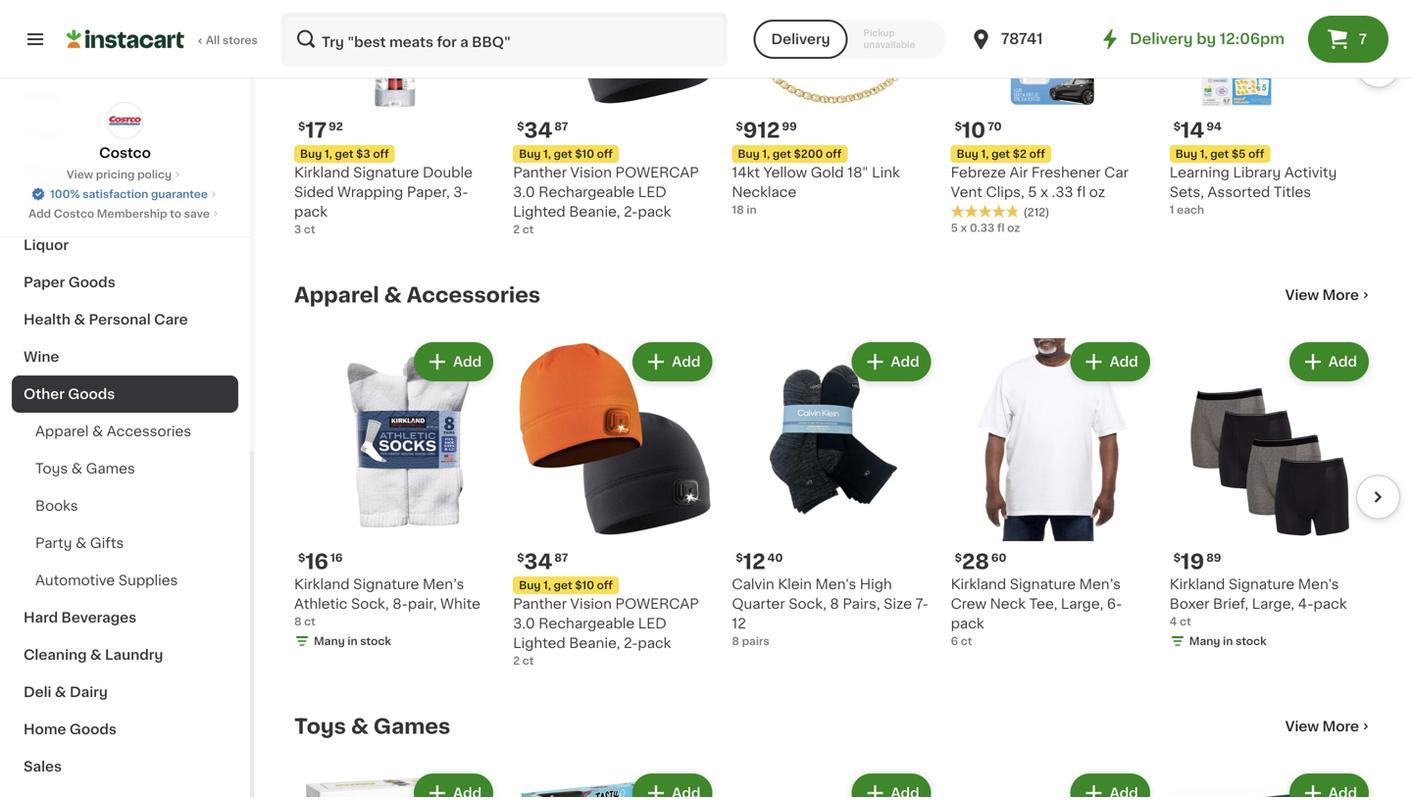 Task type: locate. For each thing, give the bounding box(es) containing it.
toys & games link
[[12, 450, 238, 488], [294, 715, 451, 739]]

sock, left 8- at the bottom left of page
[[351, 598, 389, 611]]

sided
[[294, 186, 334, 199]]

2 vertical spatial goods
[[70, 723, 117, 737]]

94
[[1207, 121, 1222, 132]]

all stores
[[206, 35, 258, 46]]

x left 0.33
[[961, 223, 968, 234]]

0 vertical spatial panther
[[513, 166, 567, 180]]

16 inside $ 16 16
[[331, 553, 343, 564]]

0 horizontal spatial stock
[[360, 636, 391, 647]]

1 horizontal spatial x
[[1041, 186, 1049, 199]]

goods for paper goods
[[68, 276, 115, 289]]

0 horizontal spatial in
[[348, 636, 358, 647]]

$2
[[1013, 149, 1027, 160]]

many down athletic
[[314, 636, 345, 647]]

1 led from the top
[[639, 186, 667, 199]]

kirkland for sided
[[294, 166, 350, 180]]

0 vertical spatial 34
[[524, 120, 553, 141]]

clips,
[[987, 186, 1025, 199]]

deli
[[24, 686, 51, 700]]

view pricing policy link
[[67, 167, 184, 182]]

5 inside "febreze air freshener car vent clips, 5 x .33 fl oz"
[[1028, 186, 1038, 199]]

0 vertical spatial view more
[[1286, 288, 1360, 302]]

7
[[1360, 32, 1368, 46]]

912
[[743, 120, 780, 141]]

large, inside kirkland signature men's boxer brief, large, 4-pack 4 ct
[[1253, 598, 1295, 611]]

2 $ 34 87 from the top
[[517, 552, 568, 573]]

learning
[[1170, 166, 1230, 180]]

14kt
[[732, 166, 760, 180]]

78741
[[1001, 32, 1043, 46]]

2 more from the top
[[1323, 720, 1360, 734]]

1 men's from the left
[[423, 578, 464, 592]]

$10
[[575, 149, 595, 160], [575, 581, 595, 591]]

1 vertical spatial $ 34 87
[[517, 552, 568, 573]]

kirkland up athletic
[[294, 578, 350, 592]]

1 vertical spatial 87
[[555, 553, 568, 564]]

1 vertical spatial led
[[639, 617, 667, 631]]

kirkland inside kirkland signature men's crew neck tee, large, 6- pack 6 ct
[[951, 578, 1007, 592]]

1 horizontal spatial apparel
[[294, 285, 379, 306]]

pack
[[294, 205, 328, 219], [638, 205, 672, 219], [1314, 598, 1348, 611], [951, 617, 985, 631], [638, 637, 672, 651]]

1 horizontal spatial oz
[[1090, 186, 1106, 199]]

buy
[[300, 149, 322, 160], [738, 149, 760, 160], [519, 149, 541, 160], [957, 149, 979, 160], [1176, 149, 1198, 160], [519, 581, 541, 591]]

1 horizontal spatial in
[[747, 205, 757, 216]]

panther vision powercap 3.0 rechargeable led lighted beanie, 2-pack 2 ct
[[513, 166, 699, 235], [513, 598, 699, 667]]

1 beanie, from the top
[[569, 205, 621, 219]]

3 add button from the left
[[854, 344, 930, 380]]

delivery left the by
[[1130, 32, 1194, 46]]

men's
[[423, 578, 464, 592], [1080, 578, 1121, 592]]

sock, down 'klein'
[[789, 598, 827, 611]]

2 view more from the top
[[1286, 720, 1360, 734]]

1 many from the left
[[314, 636, 345, 647]]

$ inside $ 17 92
[[298, 121, 305, 132]]

in down athletic
[[348, 636, 358, 647]]

1 horizontal spatial costco
[[99, 146, 151, 160]]

0 horizontal spatial accessories
[[107, 425, 191, 439]]

stock for 19
[[1236, 636, 1267, 647]]

signature up brief,
[[1229, 578, 1295, 592]]

stock down kirkland signature men's boxer brief, large, 4-pack 4 ct
[[1236, 636, 1267, 647]]

apparel & accessories
[[294, 285, 541, 306], [35, 425, 191, 439]]

signature inside kirkland signature men's boxer brief, large, 4-pack 4 ct
[[1229, 578, 1295, 592]]

panther right white
[[513, 598, 567, 611]]

0 vertical spatial 3.0
[[513, 186, 535, 199]]

0 horizontal spatial sock,
[[351, 598, 389, 611]]

1 horizontal spatial apparel & accessories
[[294, 285, 541, 306]]

view more
[[1286, 288, 1360, 302], [1286, 720, 1360, 734]]

40
[[768, 553, 783, 564]]

powercap
[[616, 166, 699, 180], [616, 598, 699, 611]]

0 horizontal spatial 8
[[294, 617, 302, 628]]

x inside "febreze air freshener car vent clips, 5 x .33 fl oz"
[[1041, 186, 1049, 199]]

home
[[24, 723, 66, 737]]

1 men's from the left
[[816, 578, 857, 592]]

&
[[60, 201, 72, 215], [384, 285, 402, 306], [74, 313, 85, 327], [92, 425, 103, 439], [71, 462, 82, 476], [76, 537, 87, 550], [90, 649, 102, 662], [55, 686, 66, 700], [351, 717, 369, 737]]

many down boxer
[[1190, 636, 1221, 647]]

freshener
[[1032, 166, 1101, 180]]

$ inside $ 912 99
[[736, 121, 743, 132]]

sock,
[[351, 598, 389, 611], [789, 598, 827, 611]]

1 horizontal spatial many
[[1190, 636, 1221, 647]]

oz inside "febreze air freshener car vent clips, 5 x .33 fl oz"
[[1090, 186, 1106, 199]]

other
[[24, 388, 65, 401]]

2 stock from the left
[[1236, 636, 1267, 647]]

89
[[1207, 553, 1222, 564]]

large, left 6-
[[1062, 598, 1104, 611]]

view more link
[[1286, 286, 1374, 305], [1286, 717, 1374, 737]]

1 horizontal spatial large,
[[1253, 598, 1295, 611]]

pair,
[[408, 598, 437, 611]]

None search field
[[281, 12, 728, 67]]

many in stock for 19
[[1190, 636, 1267, 647]]

2 $10 from the top
[[575, 581, 595, 591]]

& for health & personal care link
[[74, 313, 85, 327]]

8 left pairs,
[[830, 598, 840, 611]]

ct inside kirkland signature men's crew neck tee, large, 6- pack 6 ct
[[961, 636, 973, 647]]

92
[[329, 121, 343, 132]]

panther right double
[[513, 166, 567, 180]]

cider
[[75, 201, 114, 215]]

signature up tee,
[[1010, 578, 1076, 592]]

large, left 4-
[[1253, 598, 1295, 611]]

in right 18
[[747, 205, 757, 216]]

men's
[[816, 578, 857, 592], [1299, 578, 1340, 592]]

men's inside kirkland signature men's boxer brief, large, 4-pack 4 ct
[[1299, 578, 1340, 592]]

& for party & gifts link
[[76, 537, 87, 550]]

1 vision from the top
[[571, 166, 612, 180]]

1 vertical spatial buy 1, get $10 off
[[519, 581, 613, 591]]

8 down athletic
[[294, 617, 302, 628]]

in down brief,
[[1224, 636, 1234, 647]]

28
[[962, 552, 990, 573]]

0 horizontal spatial apparel
[[35, 425, 89, 439]]

16
[[305, 552, 329, 573], [331, 553, 343, 564]]

1 add button from the left
[[416, 344, 492, 380]]

1 view more from the top
[[1286, 288, 1360, 302]]

men's up white
[[423, 578, 464, 592]]

1 stock from the left
[[360, 636, 391, 647]]

kirkland inside kirkland signature double sided wrapping paper, 3- pack 3 ct
[[294, 166, 350, 180]]

many in stock
[[314, 636, 391, 647], [1190, 636, 1267, 647]]

fl inside "febreze air freshener car vent clips, 5 x .33 fl oz"
[[1077, 186, 1086, 199]]

view more link for toys & games
[[1286, 717, 1374, 737]]

goods for other goods
[[68, 388, 115, 401]]

men's up 6-
[[1080, 578, 1121, 592]]

0 vertical spatial $ 34 87
[[517, 120, 568, 141]]

3.0
[[513, 186, 535, 199], [513, 617, 535, 631]]

1 vertical spatial beanie,
[[569, 637, 621, 651]]

2 vertical spatial 8
[[732, 636, 740, 647]]

goods down dairy
[[70, 723, 117, 737]]

17
[[305, 120, 327, 141]]

2 horizontal spatial in
[[1224, 636, 1234, 647]]

0 vertical spatial toys & games
[[35, 462, 135, 476]]

0 vertical spatial 2-
[[624, 205, 638, 219]]

kirkland inside kirkland signature men's athletic sock, 8-pair, white 8 ct
[[294, 578, 350, 592]]

white
[[441, 598, 481, 611]]

1 sock, from the left
[[351, 598, 389, 611]]

apparel down 3
[[294, 285, 379, 306]]

1 horizontal spatial men's
[[1299, 578, 1340, 592]]

0 vertical spatial lighted
[[513, 205, 566, 219]]

item carousel region containing 16
[[294, 331, 1401, 684]]

1 horizontal spatial sock,
[[789, 598, 827, 611]]

2 many in stock from the left
[[1190, 636, 1267, 647]]

stock for 16
[[360, 636, 391, 647]]

automotive supplies link
[[12, 562, 238, 599]]

kirkland
[[294, 166, 350, 180], [294, 578, 350, 592], [951, 578, 1007, 592], [1170, 578, 1226, 592]]

signature for tee,
[[1010, 578, 1076, 592]]

goods for home goods
[[70, 723, 117, 737]]

each
[[1178, 205, 1205, 216]]

1 vertical spatial panther
[[513, 598, 567, 611]]

men's inside calvin klein men's high quarter sock, 8 pairs, size 7- 12 8 pairs
[[816, 578, 857, 592]]

12 inside calvin klein men's high quarter sock, 8 pairs, size 7- 12 8 pairs
[[732, 617, 746, 631]]

men's up pairs,
[[816, 578, 857, 592]]

apparel down other goods
[[35, 425, 89, 439]]

1 vertical spatial goods
[[68, 388, 115, 401]]

product group
[[294, 338, 498, 654], [513, 338, 717, 669], [732, 338, 936, 650], [951, 338, 1155, 650], [1170, 338, 1374, 654], [294, 770, 498, 798], [513, 770, 717, 798], [732, 770, 936, 798], [951, 770, 1155, 798], [1170, 770, 1374, 798]]

add for 12
[[891, 355, 920, 369]]

1 vertical spatial oz
[[1008, 223, 1021, 234]]

product group containing 34
[[513, 338, 717, 669]]

floral link
[[12, 115, 238, 152]]

fl right 0.33
[[998, 223, 1005, 234]]

1 vertical spatial 2
[[513, 656, 520, 667]]

0 horizontal spatial 16
[[305, 552, 329, 573]]

0 vertical spatial powercap
[[616, 166, 699, 180]]

0 horizontal spatial games
[[86, 462, 135, 476]]

1 panther vision powercap 3.0 rechargeable led lighted beanie, 2-pack 2 ct from the top
[[513, 166, 699, 235]]

x left .33
[[1041, 186, 1049, 199]]

men's inside kirkland signature men's crew neck tee, large, 6- pack 6 ct
[[1080, 578, 1121, 592]]

1 vertical spatial rechargeable
[[539, 617, 635, 631]]

0 vertical spatial toys
[[35, 462, 68, 476]]

1 vertical spatial x
[[961, 223, 968, 234]]

fl right .33
[[1077, 186, 1086, 199]]

kirkland up boxer
[[1170, 578, 1226, 592]]

1 vertical spatial 3.0
[[513, 617, 535, 631]]

1 vertical spatial toys
[[294, 717, 346, 737]]

1 vertical spatial panther vision powercap 3.0 rechargeable led lighted beanie, 2-pack 2 ct
[[513, 598, 699, 667]]

2 many from the left
[[1190, 636, 1221, 647]]

goods right other
[[68, 388, 115, 401]]

2 lighted from the top
[[513, 637, 566, 651]]

1 vertical spatial item carousel region
[[294, 331, 1401, 684]]

pack inside kirkland signature double sided wrapping paper, 3- pack 3 ct
[[294, 205, 328, 219]]

2 3.0 from the top
[[513, 617, 535, 631]]

men's up 4-
[[1299, 578, 1340, 592]]

0 vertical spatial toys & games link
[[12, 450, 238, 488]]

0 vertical spatial panther vision powercap 3.0 rechargeable led lighted beanie, 2-pack 2 ct
[[513, 166, 699, 235]]

oz down car
[[1090, 186, 1106, 199]]

many in stock down athletic
[[314, 636, 391, 647]]

costco up view pricing policy link
[[99, 146, 151, 160]]

1 vertical spatial vision
[[571, 598, 612, 611]]

1 many in stock from the left
[[314, 636, 391, 647]]

0 horizontal spatial 5
[[951, 223, 958, 234]]

0 vertical spatial fl
[[1077, 186, 1086, 199]]

1 more from the top
[[1323, 288, 1360, 302]]

0.33
[[970, 223, 995, 234]]

0 vertical spatial x
[[1041, 186, 1049, 199]]

1 3.0 from the top
[[513, 186, 535, 199]]

ct inside kirkland signature double sided wrapping paper, 3- pack 3 ct
[[304, 224, 315, 235]]

pack inside kirkland signature men's crew neck tee, large, 6- pack 6 ct
[[951, 617, 985, 631]]

1 2 from the top
[[513, 224, 520, 235]]

in inside 14kt yellow gold 18" link necklace 18 in
[[747, 205, 757, 216]]

double
[[423, 166, 473, 180]]

1 vertical spatial lighted
[[513, 637, 566, 651]]

1 horizontal spatial toys & games link
[[294, 715, 451, 739]]

tee,
[[1030, 598, 1058, 611]]

2 led from the top
[[639, 617, 667, 631]]

60
[[992, 553, 1007, 564]]

men's inside kirkland signature men's athletic sock, 8-pair, white 8 ct
[[423, 578, 464, 592]]

$ inside $ 19 89
[[1174, 553, 1181, 564]]

signature for 8-
[[353, 578, 419, 592]]

0 vertical spatial item carousel region
[[267, 0, 1401, 252]]

signature inside kirkland signature men's athletic sock, 8-pair, white 8 ct
[[353, 578, 419, 592]]

2 men's from the left
[[1080, 578, 1121, 592]]

0 horizontal spatial apparel & accessories link
[[12, 413, 238, 450]]

1 vertical spatial 2-
[[624, 637, 638, 651]]

2 vertical spatial view
[[1286, 720, 1320, 734]]

0 horizontal spatial toys
[[35, 462, 68, 476]]

signature inside kirkland signature men's crew neck tee, large, 6- pack 6 ct
[[1010, 578, 1076, 592]]

1 view more link from the top
[[1286, 286, 1374, 305]]

2 87 from the top
[[555, 553, 568, 564]]

1 vertical spatial view more link
[[1286, 717, 1374, 737]]

ct inside kirkland signature men's boxer brief, large, 4-pack 4 ct
[[1180, 617, 1192, 628]]

delivery up 99 at the top of the page
[[772, 32, 831, 46]]

12:06pm
[[1220, 32, 1285, 46]]

kirkland up crew at the right bottom
[[951, 578, 1007, 592]]

sets,
[[1170, 186, 1205, 199]]

5 up (212)
[[1028, 186, 1038, 199]]

cleaning & laundry
[[24, 649, 163, 662]]

kirkland for athletic
[[294, 578, 350, 592]]

automotive supplies
[[35, 574, 178, 588]]

add button for 12
[[854, 344, 930, 380]]

8
[[830, 598, 840, 611], [294, 617, 302, 628], [732, 636, 740, 647]]

kirkland inside kirkland signature men's boxer brief, large, 4-pack 4 ct
[[1170, 578, 1226, 592]]

0 horizontal spatial men's
[[423, 578, 464, 592]]

get
[[335, 149, 354, 160], [773, 149, 792, 160], [554, 149, 573, 160], [992, 149, 1011, 160], [1211, 149, 1230, 160], [554, 581, 573, 591]]

many in stock down brief,
[[1190, 636, 1267, 647]]

1 vertical spatial view
[[1286, 288, 1320, 302]]

1 horizontal spatial delivery
[[1130, 32, 1194, 46]]

5 left 0.33
[[951, 223, 958, 234]]

2 view more link from the top
[[1286, 717, 1374, 737]]

.33
[[1052, 186, 1074, 199]]

0 vertical spatial apparel & accessories
[[294, 285, 541, 306]]

& inside "link"
[[55, 686, 66, 700]]

beanie,
[[569, 205, 621, 219], [569, 637, 621, 651]]

goods up health & personal care
[[68, 276, 115, 289]]

lighted
[[513, 205, 566, 219], [513, 637, 566, 651]]

2 large, from the left
[[1253, 598, 1295, 611]]

oz right 0.33
[[1008, 223, 1021, 234]]

off
[[373, 149, 389, 160], [826, 149, 842, 160], [597, 149, 613, 160], [1030, 149, 1046, 160], [1249, 149, 1265, 160], [597, 581, 613, 591]]

1 vertical spatial apparel & accessories
[[35, 425, 191, 439]]

1 rechargeable from the top
[[539, 186, 635, 199]]

service type group
[[754, 20, 946, 59]]

1 powercap from the top
[[616, 166, 699, 180]]

product group containing 16
[[294, 338, 498, 654]]

0 vertical spatial oz
[[1090, 186, 1106, 199]]

men's for pair,
[[423, 578, 464, 592]]

many
[[314, 636, 345, 647], [1190, 636, 1221, 647]]

5 add button from the left
[[1292, 344, 1368, 380]]

2 sock, from the left
[[789, 598, 827, 611]]

1 vertical spatial 12
[[732, 617, 746, 631]]

0 vertical spatial 87
[[555, 121, 568, 132]]

1 vertical spatial games
[[374, 717, 451, 737]]

2 vision from the top
[[571, 598, 612, 611]]

pricing
[[96, 169, 135, 180]]

0 vertical spatial beanie,
[[569, 205, 621, 219]]

men's for 8
[[816, 578, 857, 592]]

8 inside kirkland signature men's athletic sock, 8-pair, white 8 ct
[[294, 617, 302, 628]]

games
[[86, 462, 135, 476], [374, 717, 451, 737]]

gifts
[[90, 537, 124, 550]]

signature up 'wrapping'
[[353, 166, 419, 180]]

view more for games
[[1286, 720, 1360, 734]]

0 vertical spatial 8
[[830, 598, 840, 611]]

men's for large,
[[1080, 578, 1121, 592]]

12 left 40
[[743, 552, 766, 573]]

12 up pairs
[[732, 617, 746, 631]]

item carousel region
[[267, 0, 1401, 252], [294, 331, 1401, 684]]

14
[[1181, 120, 1205, 141]]

0 horizontal spatial delivery
[[772, 32, 831, 46]]

10
[[962, 120, 986, 141]]

signature inside kirkland signature double sided wrapping paper, 3- pack 3 ct
[[353, 166, 419, 180]]

2 men's from the left
[[1299, 578, 1340, 592]]

boxer
[[1170, 598, 1210, 611]]

panther
[[513, 166, 567, 180], [513, 598, 567, 611]]

apparel
[[294, 285, 379, 306], [35, 425, 89, 439]]

kirkland up the sided
[[294, 166, 350, 180]]

x
[[1041, 186, 1049, 199], [961, 223, 968, 234]]

0 vertical spatial 5
[[1028, 186, 1038, 199]]

0 vertical spatial more
[[1323, 288, 1360, 302]]

0 horizontal spatial oz
[[1008, 223, 1021, 234]]

1 horizontal spatial stock
[[1236, 636, 1267, 647]]

$ 19 89
[[1174, 552, 1222, 573]]

1 horizontal spatial apparel & accessories link
[[294, 284, 541, 307]]

& for the cleaning & laundry link
[[90, 649, 102, 662]]

more for apparel & accessories
[[1323, 288, 1360, 302]]

add costco membership to save link
[[29, 206, 222, 222]]

paper,
[[407, 186, 450, 199]]

1 large, from the left
[[1062, 598, 1104, 611]]

signature up 8- at the bottom left of page
[[353, 578, 419, 592]]

1 vertical spatial powercap
[[616, 598, 699, 611]]

0 vertical spatial 2
[[513, 224, 520, 235]]

1 87 from the top
[[555, 121, 568, 132]]

0 horizontal spatial toys & games
[[35, 462, 135, 476]]

necklace
[[732, 186, 797, 199]]

0 vertical spatial vision
[[571, 166, 612, 180]]

1 vertical spatial more
[[1323, 720, 1360, 734]]

& for the bottommost apparel & accessories link
[[92, 425, 103, 439]]

0 vertical spatial accessories
[[407, 285, 541, 306]]

stock down kirkland signature men's athletic sock, 8-pair, white 8 ct
[[360, 636, 391, 647]]

delivery inside button
[[772, 32, 831, 46]]

0 vertical spatial apparel & accessories link
[[294, 284, 541, 307]]

1 horizontal spatial 16
[[331, 553, 343, 564]]

0 vertical spatial goods
[[68, 276, 115, 289]]

1 vertical spatial 8
[[294, 617, 302, 628]]

4 add button from the left
[[1073, 344, 1149, 380]]

costco down 100% on the top of the page
[[54, 208, 94, 219]]

more for toys & games
[[1323, 720, 1360, 734]]

item carousel region containing 17
[[267, 0, 1401, 252]]

8 left pairs
[[732, 636, 740, 647]]

pairs,
[[843, 598, 881, 611]]

delivery for delivery by 12:06pm
[[1130, 32, 1194, 46]]

books
[[35, 499, 78, 513]]

& for deli & dairy "link"
[[55, 686, 66, 700]]

kirkland for crew
[[951, 578, 1007, 592]]



Task type: vqa. For each thing, say whether or not it's contained in the screenshot.


Task type: describe. For each thing, give the bounding box(es) containing it.
1 horizontal spatial toys & games
[[294, 717, 451, 737]]

1 vertical spatial fl
[[998, 223, 1005, 234]]

in for 16
[[348, 636, 358, 647]]

hard
[[24, 611, 58, 625]]

home goods link
[[12, 711, 238, 749]]

2 add button from the left
[[635, 344, 711, 380]]

1 vertical spatial apparel & accessories link
[[12, 413, 238, 450]]

7-
[[916, 598, 929, 611]]

& for beer & cider link
[[60, 201, 72, 215]]

assorted
[[1208, 186, 1271, 199]]

18
[[732, 205, 744, 216]]

view more link for apparel & accessories
[[1286, 286, 1374, 305]]

1 $10 from the top
[[575, 149, 595, 160]]

Search field
[[283, 14, 727, 65]]

add button for 19
[[1292, 344, 1368, 380]]

health & personal care
[[24, 313, 188, 327]]

kirkland signature men's crew neck tee, large, 6- pack 6 ct
[[951, 578, 1123, 647]]

personal
[[89, 313, 151, 327]]

2 horizontal spatial 8
[[830, 598, 840, 611]]

view for apparel & accessories
[[1286, 288, 1320, 302]]

2 powercap from the top
[[616, 598, 699, 611]]

2 panther from the top
[[513, 598, 567, 611]]

large, inside kirkland signature men's crew neck tee, large, 6- pack 6 ct
[[1062, 598, 1104, 611]]

2 buy 1, get $10 off from the top
[[519, 581, 613, 591]]

5 x 0.33 fl oz
[[951, 223, 1021, 234]]

pairs
[[742, 636, 770, 647]]

1 buy 1, get $10 off from the top
[[519, 149, 613, 160]]

product group containing 19
[[1170, 338, 1374, 654]]

pack inside kirkland signature men's boxer brief, large, 4-pack 4 ct
[[1314, 598, 1348, 611]]

add button for 16
[[416, 344, 492, 380]]

party
[[35, 537, 72, 550]]

paper goods
[[24, 276, 115, 289]]

delivery for delivery
[[772, 32, 831, 46]]

other goods
[[24, 388, 115, 401]]

dairy
[[70, 686, 108, 700]]

1 horizontal spatial toys
[[294, 717, 346, 737]]

0 vertical spatial apparel
[[294, 285, 379, 306]]

by
[[1197, 32, 1217, 46]]

$ inside $ 16 16
[[298, 553, 305, 564]]

books link
[[12, 488, 238, 525]]

buy 1, get $3 off
[[300, 149, 389, 160]]

4
[[1170, 617, 1178, 628]]

car
[[1105, 166, 1129, 180]]

2 rechargeable from the top
[[539, 617, 635, 631]]

wrapping
[[337, 186, 404, 199]]

yellow
[[764, 166, 808, 180]]

party & gifts
[[35, 537, 124, 550]]

to
[[170, 208, 181, 219]]

1 horizontal spatial accessories
[[407, 285, 541, 306]]

liquor link
[[12, 227, 238, 264]]

add button for 28
[[1073, 344, 1149, 380]]

laundry
[[105, 649, 163, 662]]

quarter
[[732, 598, 786, 611]]

sock, inside kirkland signature men's athletic sock, 8-pair, white 8 ct
[[351, 598, 389, 611]]

1 vertical spatial apparel
[[35, 425, 89, 439]]

$200
[[794, 149, 823, 160]]

add for 19
[[1329, 355, 1358, 369]]

view for toys & games
[[1286, 720, 1320, 734]]

home goods
[[24, 723, 117, 737]]

0 horizontal spatial costco
[[54, 208, 94, 219]]

febreze
[[951, 166, 1007, 180]]

100% satisfaction guarantee button
[[31, 182, 220, 202]]

many in stock for 16
[[314, 636, 391, 647]]

many for 16
[[314, 636, 345, 647]]

titles
[[1274, 186, 1312, 199]]

wine link
[[12, 338, 238, 376]]

sales
[[24, 760, 62, 774]]

view pricing policy
[[67, 169, 172, 180]]

$ 10 70
[[955, 120, 1002, 141]]

library
[[1234, 166, 1282, 180]]

electronics
[[24, 164, 104, 178]]

buy 1, get $5 off
[[1176, 149, 1265, 160]]

$ inside $ 10 70
[[955, 121, 962, 132]]

add for 16
[[453, 355, 482, 369]]

1 lighted from the top
[[513, 205, 566, 219]]

0 vertical spatial games
[[86, 462, 135, 476]]

beer & cider link
[[12, 189, 238, 227]]

add for 28
[[1110, 355, 1139, 369]]

$3
[[356, 149, 371, 160]]

1 vertical spatial accessories
[[107, 425, 191, 439]]

signature for large,
[[1229, 578, 1295, 592]]

delivery button
[[754, 20, 848, 59]]

link
[[872, 166, 900, 180]]

high
[[860, 578, 893, 592]]

kirkland signature men's athletic sock, 8-pair, white 8 ct
[[294, 578, 481, 628]]

many for 19
[[1190, 636, 1221, 647]]

(212)
[[1024, 207, 1050, 218]]

baby link
[[12, 78, 238, 115]]

signature for paper,
[[353, 166, 419, 180]]

99
[[782, 121, 797, 132]]

wine
[[24, 350, 59, 364]]

in for 19
[[1224, 636, 1234, 647]]

2 34 from the top
[[524, 552, 553, 573]]

1 horizontal spatial games
[[374, 717, 451, 737]]

crew
[[951, 598, 987, 611]]

size
[[884, 598, 913, 611]]

cleaning & laundry link
[[12, 637, 238, 674]]

liquor
[[24, 238, 69, 252]]

sock, inside calvin klein men's high quarter sock, 8 pairs, size 7- 12 8 pairs
[[789, 598, 827, 611]]

ct inside kirkland signature men's athletic sock, 8-pair, white 8 ct
[[304, 617, 316, 628]]

kirkland for boxer
[[1170, 578, 1226, 592]]

activity
[[1285, 166, 1338, 180]]

$ inside $ 28 60
[[955, 553, 962, 564]]

0 vertical spatial costco
[[99, 146, 151, 160]]

1 horizontal spatial 8
[[732, 636, 740, 647]]

product group containing 12
[[732, 338, 936, 650]]

other goods link
[[12, 376, 238, 413]]

supplies
[[119, 574, 178, 588]]

calvin klein men's high quarter sock, 8 pairs, size 7- 12 8 pairs
[[732, 578, 929, 647]]

1 34 from the top
[[524, 120, 553, 141]]

$ 14 94
[[1174, 120, 1222, 141]]

78741 button
[[970, 12, 1088, 67]]

paper
[[24, 276, 65, 289]]

100%
[[50, 189, 80, 200]]

automotive
[[35, 574, 115, 588]]

baby
[[24, 89, 60, 103]]

cleaning
[[24, 649, 87, 662]]

2 2 from the top
[[513, 656, 520, 667]]

$ inside the $ 14 94
[[1174, 121, 1181, 132]]

$ 912 99
[[736, 120, 797, 141]]

18"
[[848, 166, 869, 180]]

delivery by 12:06pm
[[1130, 32, 1285, 46]]

vent
[[951, 186, 983, 199]]

product group containing 28
[[951, 338, 1155, 650]]

1 vertical spatial toys & games link
[[294, 715, 451, 739]]

paper goods link
[[12, 264, 238, 301]]

1 2- from the top
[[624, 205, 638, 219]]

2 panther vision powercap 3.0 rechargeable led lighted beanie, 2-pack 2 ct from the top
[[513, 598, 699, 667]]

kirkland signature double sided wrapping paper, 3- pack 3 ct
[[294, 166, 473, 235]]

2 beanie, from the top
[[569, 637, 621, 651]]

kirkland signature men's boxer brief, large, 4-pack 4 ct
[[1170, 578, 1348, 628]]

1 $ 34 87 from the top
[[517, 120, 568, 141]]

6-
[[1107, 598, 1123, 611]]

klein
[[778, 578, 812, 592]]

2 2- from the top
[[624, 637, 638, 651]]

hard beverages link
[[12, 599, 238, 637]]

delivery by 12:06pm link
[[1099, 27, 1285, 51]]

0 horizontal spatial x
[[961, 223, 968, 234]]

buy 1, get $2 off
[[957, 149, 1046, 160]]

costco logo image
[[106, 102, 144, 139]]

deli & dairy link
[[12, 674, 238, 711]]

policy
[[137, 169, 172, 180]]

$ inside $ 12 40
[[736, 553, 743, 564]]

70
[[988, 121, 1002, 132]]

instacart logo image
[[67, 27, 184, 51]]

1 panther from the top
[[513, 166, 567, 180]]

men's for 4-
[[1299, 578, 1340, 592]]

7 button
[[1309, 16, 1389, 63]]

learning library activity sets, assorted titles 1 each
[[1170, 166, 1338, 216]]

stores
[[223, 35, 258, 46]]

view more for accessories
[[1286, 288, 1360, 302]]

$ 16 16
[[298, 552, 343, 573]]

membership
[[97, 208, 167, 219]]

0 horizontal spatial toys & games link
[[12, 450, 238, 488]]

0 vertical spatial view
[[67, 169, 93, 180]]

0 horizontal spatial apparel & accessories
[[35, 425, 191, 439]]

0 vertical spatial 12
[[743, 552, 766, 573]]



